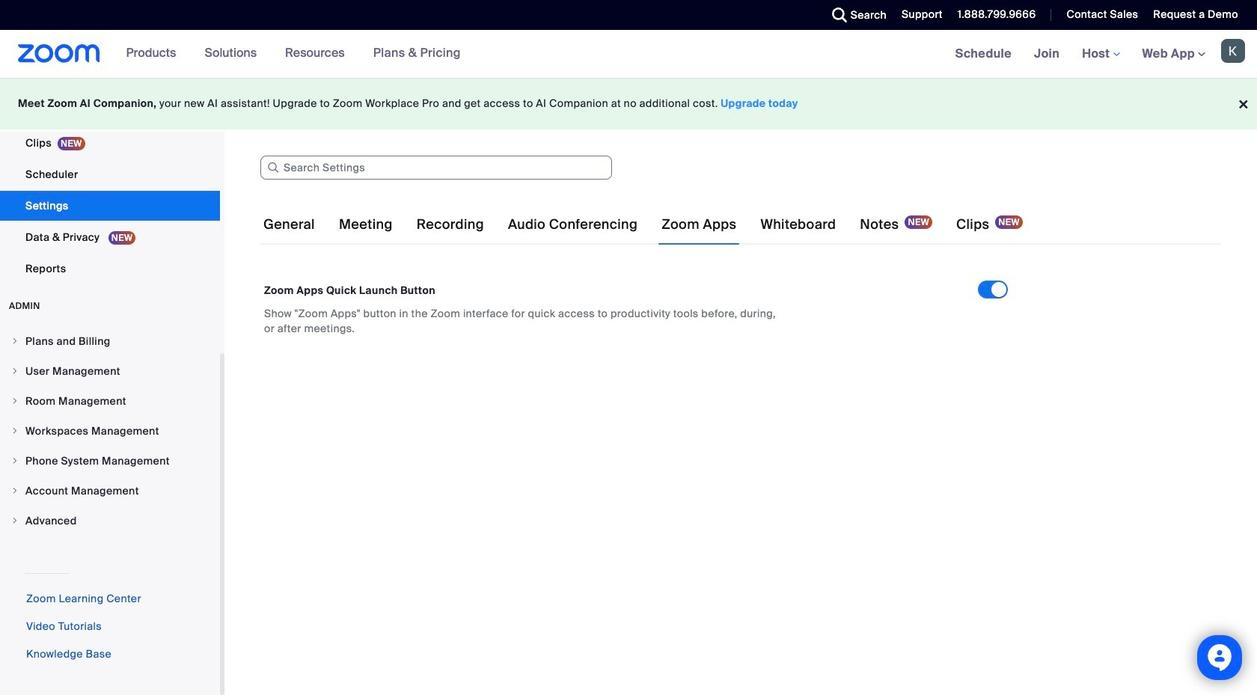 Task type: locate. For each thing, give the bounding box(es) containing it.
right image
[[10, 337, 19, 346], [10, 427, 19, 436], [10, 487, 19, 496]]

3 menu item from the top
[[0, 387, 220, 416]]

meetings navigation
[[945, 30, 1258, 79]]

banner
[[0, 30, 1258, 79]]

1 vertical spatial right image
[[10, 427, 19, 436]]

0 vertical spatial right image
[[10, 337, 19, 346]]

Search Settings text field
[[261, 156, 612, 180]]

zoom logo image
[[18, 44, 100, 63]]

2 vertical spatial right image
[[10, 487, 19, 496]]

footer
[[0, 78, 1258, 130]]

3 right image from the top
[[10, 487, 19, 496]]

3 right image from the top
[[10, 457, 19, 466]]

right image for seventh menu item from the top of the admin menu menu
[[10, 517, 19, 526]]

4 right image from the top
[[10, 517, 19, 526]]

right image for 7th menu item from the bottom
[[10, 337, 19, 346]]

menu item
[[0, 327, 220, 356], [0, 357, 220, 386], [0, 387, 220, 416], [0, 417, 220, 446], [0, 447, 220, 475], [0, 477, 220, 505], [0, 507, 220, 535]]

product information navigation
[[115, 30, 472, 78]]

2 right image from the top
[[10, 427, 19, 436]]

1 right image from the top
[[10, 367, 19, 376]]

5 menu item from the top
[[0, 447, 220, 475]]

2 right image from the top
[[10, 397, 19, 406]]

right image
[[10, 367, 19, 376], [10, 397, 19, 406], [10, 457, 19, 466], [10, 517, 19, 526]]

1 right image from the top
[[10, 337, 19, 346]]



Task type: vqa. For each thing, say whether or not it's contained in the screenshot.
close icon
no



Task type: describe. For each thing, give the bounding box(es) containing it.
admin menu menu
[[0, 327, 220, 537]]

6 menu item from the top
[[0, 477, 220, 505]]

right image for 2nd menu item from the bottom of the admin menu menu
[[10, 487, 19, 496]]

right image for 3rd menu item from the top of the admin menu menu
[[10, 397, 19, 406]]

right image for 6th menu item from the bottom
[[10, 367, 19, 376]]

right image for 5th menu item from the top
[[10, 457, 19, 466]]

personal menu menu
[[0, 0, 220, 285]]

4 menu item from the top
[[0, 417, 220, 446]]

right image for 4th menu item from the bottom
[[10, 427, 19, 436]]

7 menu item from the top
[[0, 507, 220, 535]]

2 menu item from the top
[[0, 357, 220, 386]]

tabs of my account settings page tab list
[[261, 204, 1026, 246]]

1 menu item from the top
[[0, 327, 220, 356]]

profile picture image
[[1222, 39, 1246, 63]]



